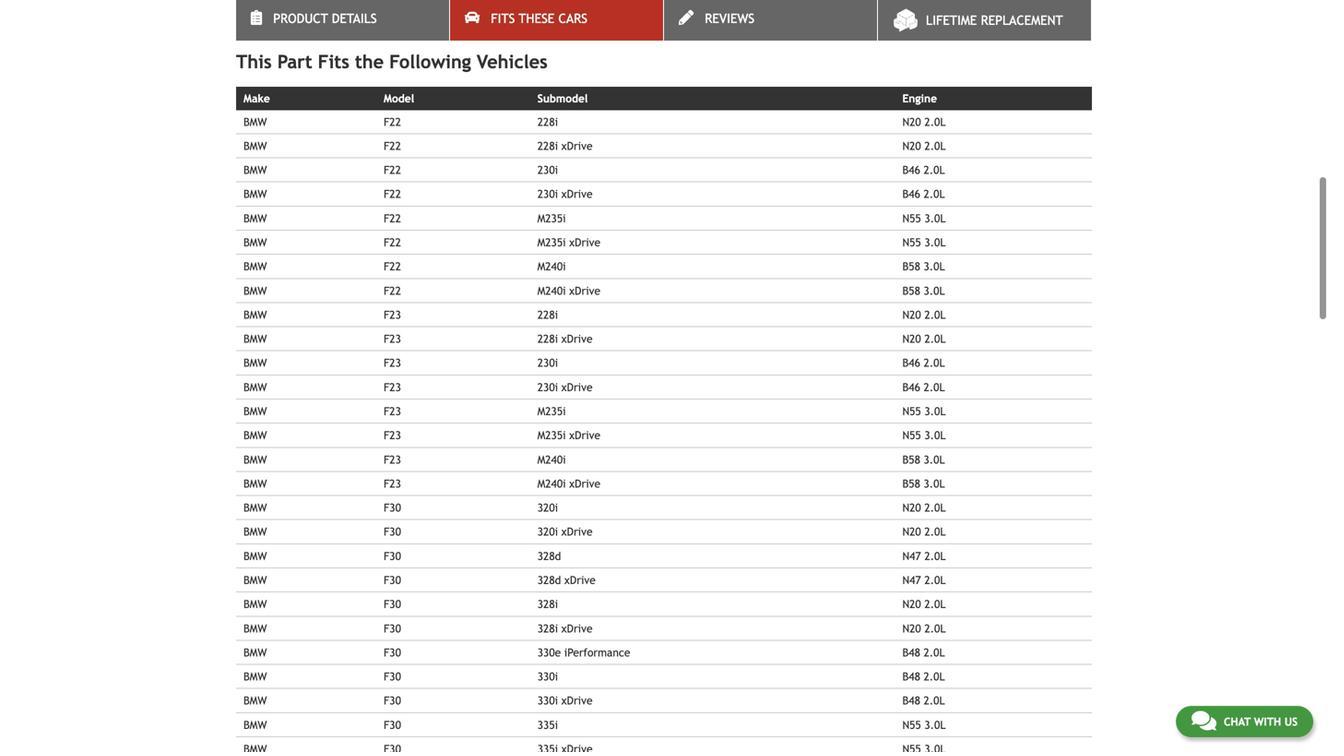 Task type: describe. For each thing, give the bounding box(es) containing it.
2 b46 from the top
[[903, 188, 921, 200]]

n47 for 328d
[[903, 549, 922, 562]]

f23 for m240i xdrive
[[384, 477, 401, 490]]

3 n20 from the top
[[903, 308, 922, 321]]

4 n55 3.0l from the top
[[903, 429, 946, 442]]

330i for 330i
[[538, 670, 558, 683]]

3 n55 3.0l from the top
[[903, 405, 946, 418]]

328i for 328i xdrive
[[538, 622, 558, 635]]

m235i xdrive for f23
[[538, 429, 601, 442]]

m240i xdrive for f23
[[538, 477, 601, 490]]

22 bmw from the top
[[244, 622, 267, 635]]

product details
[[273, 11, 377, 26]]

this part fits the following vehicles
[[236, 51, 548, 73]]

1 m235i from the top
[[538, 212, 566, 225]]

3 b46 from the top
[[903, 356, 921, 369]]

2 b58 3.0l from the top
[[903, 284, 946, 297]]

us
[[1285, 715, 1298, 728]]

14 bmw from the top
[[244, 429, 267, 442]]

vehicles
[[477, 51, 548, 73]]

f22 for 230i
[[384, 163, 401, 176]]

details
[[332, 11, 377, 26]]

7 n20 2.0l from the top
[[903, 598, 946, 611]]

2 n55 from the top
[[903, 236, 922, 249]]

4 n20 from the top
[[903, 332, 922, 345]]

this
[[236, 51, 272, 73]]

2 n55 3.0l from the top
[[903, 236, 946, 249]]

7 bmw from the top
[[244, 260, 267, 273]]

f30 for 320i xdrive
[[384, 525, 401, 538]]

2 m240i from the top
[[538, 284, 566, 297]]

2 b48 from the top
[[903, 670, 921, 683]]

330i xdrive
[[538, 694, 593, 707]]

330i for 330i xdrive
[[538, 694, 558, 707]]

fits these cars
[[491, 11, 588, 26]]

product details link
[[236, 0, 449, 41]]

f23 for 230i
[[384, 356, 401, 369]]

1 bmw from the top
[[244, 115, 267, 128]]

17 bmw from the top
[[244, 501, 267, 514]]

4 228i from the top
[[538, 332, 558, 345]]

1 b46 2.0l from the top
[[903, 163, 946, 176]]

f22 for 228i xdrive
[[384, 139, 401, 152]]

f22 for 230i xdrive
[[384, 188, 401, 200]]

19 bmw from the top
[[244, 549, 267, 562]]

328i for 328i
[[538, 598, 558, 611]]

3 bmw from the top
[[244, 163, 267, 176]]

12 bmw from the top
[[244, 381, 267, 393]]

21 bmw from the top
[[244, 598, 267, 611]]

5 bmw from the top
[[244, 212, 267, 225]]

7 n20 from the top
[[903, 598, 922, 611]]

these
[[519, 11, 555, 26]]

2 n20 2.0l from the top
[[903, 139, 946, 152]]

product
[[273, 11, 328, 26]]

11 bmw from the top
[[244, 356, 267, 369]]

m240i xdrive for f22
[[538, 284, 601, 297]]

5 n20 2.0l from the top
[[903, 501, 946, 514]]

5 n20 from the top
[[903, 501, 922, 514]]

f23 for m235i xdrive
[[384, 429, 401, 442]]

f22 for m240i xdrive
[[384, 284, 401, 297]]

2 b58 from the top
[[903, 284, 921, 297]]

submodel
[[538, 92, 588, 105]]

2 228i from the top
[[538, 139, 558, 152]]

3 m235i from the top
[[538, 405, 566, 418]]

chat
[[1225, 715, 1252, 728]]

335i
[[538, 718, 558, 731]]

5 n55 from the top
[[903, 718, 922, 731]]

1 b58 3.0l from the top
[[903, 260, 946, 273]]

16 bmw from the top
[[244, 477, 267, 490]]

4 230i from the top
[[538, 381, 558, 393]]

228i xdrive for f22
[[538, 139, 593, 152]]

8 n20 from the top
[[903, 622, 922, 635]]

f30 for 328i
[[384, 598, 401, 611]]

25 bmw from the top
[[244, 694, 267, 707]]

230i xdrive for f22
[[538, 188, 593, 200]]

f22 for m240i
[[384, 260, 401, 273]]

1 230i from the top
[[538, 163, 558, 176]]

6 n20 2.0l from the top
[[903, 525, 946, 538]]

make
[[244, 92, 270, 105]]

3 m240i from the top
[[538, 453, 566, 466]]

2 b48 2.0l from the top
[[903, 670, 946, 683]]

engine
[[903, 92, 938, 105]]

4 n20 2.0l from the top
[[903, 332, 946, 345]]

1 n55 3.0l from the top
[[903, 212, 946, 225]]

f30 for 320i
[[384, 501, 401, 514]]

1 n55 from the top
[[903, 212, 922, 225]]

f23 for 230i xdrive
[[384, 381, 401, 393]]

328d xdrive
[[538, 574, 596, 586]]

4 n55 from the top
[[903, 429, 922, 442]]

b48 for xdrive
[[903, 694, 921, 707]]

5 n55 3.0l from the top
[[903, 718, 946, 731]]

reviews
[[705, 11, 755, 26]]

f22 for 228i
[[384, 115, 401, 128]]

the
[[355, 51, 384, 73]]

4 b58 from the top
[[903, 477, 921, 490]]

24 bmw from the top
[[244, 670, 267, 683]]

3 n55 from the top
[[903, 405, 922, 418]]

230i xdrive for f23
[[538, 381, 593, 393]]

2 230i from the top
[[538, 188, 558, 200]]

b48 for iperformance
[[903, 646, 921, 659]]

228i xdrive for f23
[[538, 332, 593, 345]]

4 b46 from the top
[[903, 381, 921, 393]]

following
[[390, 51, 471, 73]]

13 bmw from the top
[[244, 405, 267, 418]]

3 b58 3.0l from the top
[[903, 453, 946, 466]]



Task type: locate. For each thing, give the bounding box(es) containing it.
8 f22 from the top
[[384, 284, 401, 297]]

1 vertical spatial 328d
[[538, 574, 561, 586]]

0 vertical spatial 230i xdrive
[[538, 188, 593, 200]]

1 horizontal spatial fits
[[491, 11, 515, 26]]

chat with us
[[1225, 715, 1298, 728]]

320i for 320i
[[538, 501, 558, 514]]

3 b58 from the top
[[903, 453, 921, 466]]

2 b46 2.0l from the top
[[903, 188, 946, 200]]

1 vertical spatial n47 2.0l
[[903, 574, 946, 586]]

n20 2.0l
[[903, 115, 946, 128], [903, 139, 946, 152], [903, 308, 946, 321], [903, 332, 946, 345], [903, 501, 946, 514], [903, 525, 946, 538], [903, 598, 946, 611], [903, 622, 946, 635]]

m235i
[[538, 212, 566, 225], [538, 236, 566, 249], [538, 405, 566, 418], [538, 429, 566, 442]]

0 vertical spatial 328d
[[538, 549, 561, 562]]

1 b58 from the top
[[903, 260, 921, 273]]

m240i xdrive
[[538, 284, 601, 297], [538, 477, 601, 490]]

320i
[[538, 501, 558, 514], [538, 525, 558, 538]]

1 n20 from the top
[[903, 115, 922, 128]]

1 vertical spatial b48
[[903, 670, 921, 683]]

6 n20 from the top
[[903, 525, 922, 538]]

1 f23 from the top
[[384, 308, 401, 321]]

b58
[[903, 260, 921, 273], [903, 284, 921, 297], [903, 453, 921, 466], [903, 477, 921, 490]]

0 vertical spatial 320i
[[538, 501, 558, 514]]

2 m235i xdrive from the top
[[538, 429, 601, 442]]

2 320i from the top
[[538, 525, 558, 538]]

9 f30 from the top
[[384, 694, 401, 707]]

n47 2.0l for 328d
[[903, 549, 946, 562]]

1 vertical spatial 330i
[[538, 694, 558, 707]]

5 f22 from the top
[[384, 212, 401, 225]]

1 vertical spatial m240i xdrive
[[538, 477, 601, 490]]

3 f23 from the top
[[384, 356, 401, 369]]

bmw
[[244, 115, 267, 128], [244, 139, 267, 152], [244, 163, 267, 176], [244, 188, 267, 200], [244, 212, 267, 225], [244, 236, 267, 249], [244, 260, 267, 273], [244, 284, 267, 297], [244, 308, 267, 321], [244, 332, 267, 345], [244, 356, 267, 369], [244, 381, 267, 393], [244, 405, 267, 418], [244, 429, 267, 442], [244, 453, 267, 466], [244, 477, 267, 490], [244, 501, 267, 514], [244, 525, 267, 538], [244, 549, 267, 562], [244, 574, 267, 586], [244, 598, 267, 611], [244, 622, 267, 635], [244, 646, 267, 659], [244, 670, 267, 683], [244, 694, 267, 707], [244, 718, 267, 731]]

b58 3.0l
[[903, 260, 946, 273], [903, 284, 946, 297], [903, 453, 946, 466], [903, 477, 946, 490]]

fits left these
[[491, 11, 515, 26]]

0 vertical spatial m240i xdrive
[[538, 284, 601, 297]]

328i
[[538, 598, 558, 611], [538, 622, 558, 635]]

320i for 320i xdrive
[[538, 525, 558, 538]]

4 b58 3.0l from the top
[[903, 477, 946, 490]]

4 bmw from the top
[[244, 188, 267, 200]]

n20
[[903, 115, 922, 128], [903, 139, 922, 152], [903, 308, 922, 321], [903, 332, 922, 345], [903, 501, 922, 514], [903, 525, 922, 538], [903, 598, 922, 611], [903, 622, 922, 635]]

2.0l
[[925, 115, 946, 128], [925, 139, 946, 152], [924, 163, 946, 176], [924, 188, 946, 200], [925, 308, 946, 321], [925, 332, 946, 345], [924, 356, 946, 369], [924, 381, 946, 393], [925, 501, 946, 514], [925, 525, 946, 538], [925, 549, 946, 562], [925, 574, 946, 586], [925, 598, 946, 611], [925, 622, 946, 635], [924, 646, 946, 659], [924, 670, 946, 683], [924, 694, 946, 707]]

0 horizontal spatial fits
[[318, 51, 350, 73]]

n47 2.0l for 328d xdrive
[[903, 574, 946, 586]]

4 f22 from the top
[[384, 188, 401, 200]]

0 vertical spatial 330i
[[538, 670, 558, 683]]

328i up 328i xdrive
[[538, 598, 558, 611]]

fits
[[491, 11, 515, 26], [318, 51, 350, 73]]

f30
[[384, 501, 401, 514], [384, 525, 401, 538], [384, 549, 401, 562], [384, 574, 401, 586], [384, 598, 401, 611], [384, 622, 401, 635], [384, 646, 401, 659], [384, 670, 401, 683], [384, 694, 401, 707], [384, 718, 401, 731]]

0 vertical spatial 328i
[[538, 598, 558, 611]]

cars
[[559, 11, 588, 26]]

b46
[[903, 163, 921, 176], [903, 188, 921, 200], [903, 356, 921, 369], [903, 381, 921, 393]]

10 f30 from the top
[[384, 718, 401, 731]]

328d
[[538, 549, 561, 562], [538, 574, 561, 586]]

4 f30 from the top
[[384, 574, 401, 586]]

b48 2.0l for xdrive
[[903, 694, 946, 707]]

3 f22 from the top
[[384, 163, 401, 176]]

b48 2.0l for iperformance
[[903, 646, 946, 659]]

2 228i xdrive from the top
[[538, 332, 593, 345]]

f23 for m240i
[[384, 453, 401, 466]]

1 vertical spatial 328i
[[538, 622, 558, 635]]

1 228i from the top
[[538, 115, 558, 128]]

8 bmw from the top
[[244, 284, 267, 297]]

1 vertical spatial 230i xdrive
[[538, 381, 593, 393]]

m235i xdrive
[[538, 236, 601, 249], [538, 429, 601, 442]]

1 n47 2.0l from the top
[[903, 549, 946, 562]]

3 230i from the top
[[538, 356, 558, 369]]

1 vertical spatial 320i
[[538, 525, 558, 538]]

b48 2.0l
[[903, 646, 946, 659], [903, 670, 946, 683], [903, 694, 946, 707]]

1 f30 from the top
[[384, 501, 401, 514]]

xdrive
[[562, 139, 593, 152], [562, 188, 593, 200], [570, 236, 601, 249], [570, 284, 601, 297], [562, 332, 593, 345], [562, 381, 593, 393], [570, 429, 601, 442], [570, 477, 601, 490], [562, 525, 593, 538], [565, 574, 596, 586], [562, 622, 593, 635], [562, 694, 593, 707]]

f23 for 228i xdrive
[[384, 332, 401, 345]]

3 228i from the top
[[538, 308, 558, 321]]

4 m235i from the top
[[538, 429, 566, 442]]

320i up "328d xdrive"
[[538, 525, 558, 538]]

0 vertical spatial m235i xdrive
[[538, 236, 601, 249]]

n55
[[903, 212, 922, 225], [903, 236, 922, 249], [903, 405, 922, 418], [903, 429, 922, 442], [903, 718, 922, 731]]

2 m235i from the top
[[538, 236, 566, 249]]

fits left "the"
[[318, 51, 350, 73]]

2 n47 from the top
[[903, 574, 922, 586]]

1 vertical spatial m235i xdrive
[[538, 429, 601, 442]]

23 bmw from the top
[[244, 646, 267, 659]]

2 f30 from the top
[[384, 525, 401, 538]]

1 n47 from the top
[[903, 549, 922, 562]]

lifetime
[[927, 13, 978, 28]]

f30 for 330i xdrive
[[384, 694, 401, 707]]

9 bmw from the top
[[244, 308, 267, 321]]

n47
[[903, 549, 922, 562], [903, 574, 922, 586]]

1 b48 2.0l from the top
[[903, 646, 946, 659]]

f30 for 328i xdrive
[[384, 622, 401, 635]]

6 bmw from the top
[[244, 236, 267, 249]]

2 230i xdrive from the top
[[538, 381, 593, 393]]

3 b48 2.0l from the top
[[903, 694, 946, 707]]

320i up 320i xdrive
[[538, 501, 558, 514]]

330e iperformance
[[538, 646, 631, 659]]

4 m240i from the top
[[538, 477, 566, 490]]

6 f23 from the top
[[384, 429, 401, 442]]

328i xdrive
[[538, 622, 593, 635]]

20 bmw from the top
[[244, 574, 267, 586]]

2 328d from the top
[[538, 574, 561, 586]]

1 n20 2.0l from the top
[[903, 115, 946, 128]]

230i xdrive
[[538, 188, 593, 200], [538, 381, 593, 393]]

15 bmw from the top
[[244, 453, 267, 466]]

3.0l
[[925, 212, 946, 225], [925, 236, 946, 249], [924, 260, 946, 273], [924, 284, 946, 297], [925, 405, 946, 418], [925, 429, 946, 442], [924, 453, 946, 466], [924, 477, 946, 490], [925, 718, 946, 731]]

330i down 330e
[[538, 670, 558, 683]]

f23 for m235i
[[384, 405, 401, 418]]

1 b48 from the top
[[903, 646, 921, 659]]

2 vertical spatial b48 2.0l
[[903, 694, 946, 707]]

b48
[[903, 646, 921, 659], [903, 670, 921, 683], [903, 694, 921, 707]]

7 f30 from the top
[[384, 646, 401, 659]]

f23
[[384, 308, 401, 321], [384, 332, 401, 345], [384, 356, 401, 369], [384, 381, 401, 393], [384, 405, 401, 418], [384, 429, 401, 442], [384, 453, 401, 466], [384, 477, 401, 490]]

0 vertical spatial 228i xdrive
[[538, 139, 593, 152]]

0 vertical spatial fits
[[491, 11, 515, 26]]

comments image
[[1192, 710, 1217, 732]]

1 228i xdrive from the top
[[538, 139, 593, 152]]

0 vertical spatial n47
[[903, 549, 922, 562]]

3 n20 2.0l from the top
[[903, 308, 946, 321]]

fits these cars link
[[450, 0, 664, 41]]

7 f22 from the top
[[384, 260, 401, 273]]

8 f23 from the top
[[384, 477, 401, 490]]

330e
[[538, 646, 561, 659]]

1 m240i from the top
[[538, 260, 566, 273]]

6 f30 from the top
[[384, 622, 401, 635]]

228i
[[538, 115, 558, 128], [538, 139, 558, 152], [538, 308, 558, 321], [538, 332, 558, 345]]

0 vertical spatial b48
[[903, 646, 921, 659]]

1 320i from the top
[[538, 501, 558, 514]]

0 vertical spatial b48 2.0l
[[903, 646, 946, 659]]

f30 for 335i
[[384, 718, 401, 731]]

part
[[277, 51, 313, 73]]

f22 for m235i
[[384, 212, 401, 225]]

8 n20 2.0l from the top
[[903, 622, 946, 635]]

replacement
[[981, 13, 1064, 28]]

18 bmw from the top
[[244, 525, 267, 538]]

n47 for 328d xdrive
[[903, 574, 922, 586]]

chat with us link
[[1177, 706, 1314, 737]]

330i
[[538, 670, 558, 683], [538, 694, 558, 707]]

1 vertical spatial 228i xdrive
[[538, 332, 593, 345]]

f30 for 328d
[[384, 549, 401, 562]]

lifetime replacement link
[[879, 0, 1092, 41]]

330i up the 335i in the left of the page
[[538, 694, 558, 707]]

1 330i from the top
[[538, 670, 558, 683]]

f23 for 228i
[[384, 308, 401, 321]]

lifetime replacement
[[927, 13, 1064, 28]]

2 n20 from the top
[[903, 139, 922, 152]]

reviews link
[[664, 0, 878, 41]]

f30 for 328d xdrive
[[384, 574, 401, 586]]

m235i xdrive for f22
[[538, 236, 601, 249]]

228i xdrive
[[538, 139, 593, 152], [538, 332, 593, 345]]

0 vertical spatial n47 2.0l
[[903, 549, 946, 562]]

n47 2.0l
[[903, 549, 946, 562], [903, 574, 946, 586]]

26 bmw from the top
[[244, 718, 267, 731]]

1 328i from the top
[[538, 598, 558, 611]]

model
[[384, 92, 414, 105]]

m240i
[[538, 260, 566, 273], [538, 284, 566, 297], [538, 453, 566, 466], [538, 477, 566, 490]]

10 bmw from the top
[[244, 332, 267, 345]]

b46 2.0l
[[903, 163, 946, 176], [903, 188, 946, 200], [903, 356, 946, 369], [903, 381, 946, 393]]

7 f23 from the top
[[384, 453, 401, 466]]

5 f30 from the top
[[384, 598, 401, 611]]

1 b46 from the top
[[903, 163, 921, 176]]

320i xdrive
[[538, 525, 593, 538]]

n55 3.0l
[[903, 212, 946, 225], [903, 236, 946, 249], [903, 405, 946, 418], [903, 429, 946, 442], [903, 718, 946, 731]]

f22 for m235i xdrive
[[384, 236, 401, 249]]

f30 for 330i
[[384, 670, 401, 683]]

328d for 328d xdrive
[[538, 574, 561, 586]]

2 vertical spatial b48
[[903, 694, 921, 707]]

1 vertical spatial fits
[[318, 51, 350, 73]]

2 bmw from the top
[[244, 139, 267, 152]]

4 f23 from the top
[[384, 381, 401, 393]]

with
[[1255, 715, 1282, 728]]

4 b46 2.0l from the top
[[903, 381, 946, 393]]

328i up 330e
[[538, 622, 558, 635]]

f30 for 330e iperformance
[[384, 646, 401, 659]]

1 vertical spatial n47
[[903, 574, 922, 586]]

3 b46 2.0l from the top
[[903, 356, 946, 369]]

1 vertical spatial b48 2.0l
[[903, 670, 946, 683]]

f22
[[384, 115, 401, 128], [384, 139, 401, 152], [384, 163, 401, 176], [384, 188, 401, 200], [384, 212, 401, 225], [384, 236, 401, 249], [384, 260, 401, 273], [384, 284, 401, 297]]

2 330i from the top
[[538, 694, 558, 707]]

328d for 328d
[[538, 549, 561, 562]]

iperformance
[[565, 646, 631, 659]]

230i
[[538, 163, 558, 176], [538, 188, 558, 200], [538, 356, 558, 369], [538, 381, 558, 393]]



Task type: vqa. For each thing, say whether or not it's contained in the screenshot.
Exhaust link to the top
no



